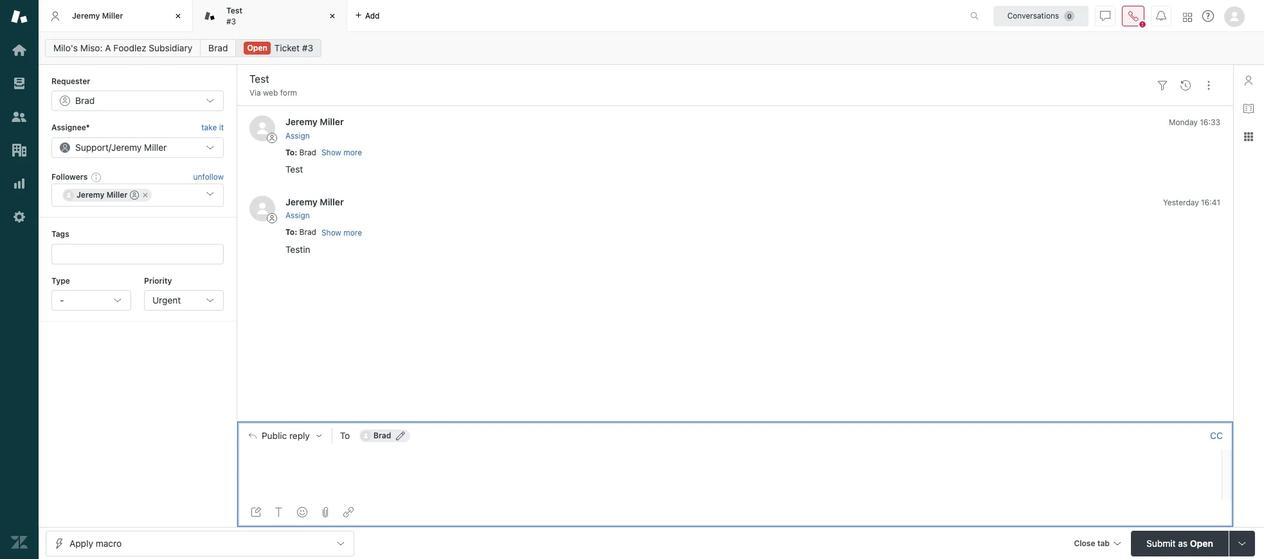 Task type: vqa. For each thing, say whether or not it's contained in the screenshot.
"Foodlez"
yes



Task type: locate. For each thing, give the bounding box(es) containing it.
miller up a
[[102, 11, 123, 20]]

jeremy miller for jeremy miller tab
[[72, 11, 123, 20]]

assign button
[[285, 130, 310, 142], [285, 210, 310, 222]]

1 jeremy miller link from the top
[[285, 117, 344, 128]]

0 vertical spatial assign
[[285, 131, 310, 141]]

#3 up brad link
[[226, 16, 236, 26]]

conversationlabel log
[[237, 106, 1233, 422]]

events image
[[1180, 80, 1191, 90]]

close image inside jeremy miller tab
[[172, 10, 185, 23]]

show inside "to : brad show more test"
[[321, 148, 341, 158]]

0 horizontal spatial open
[[247, 43, 267, 53]]

close image
[[172, 10, 185, 23], [326, 10, 339, 23]]

1 close image from the left
[[172, 10, 185, 23]]

submit
[[1146, 538, 1176, 549]]

take
[[201, 123, 217, 133]]

more
[[343, 148, 362, 158], [343, 228, 362, 238]]

ticket actions image
[[1204, 80, 1214, 90]]

#3 right the ticket
[[302, 42, 313, 53]]

1 vertical spatial :
[[295, 228, 297, 237]]

Subject field
[[247, 71, 1148, 87]]

#3
[[226, 16, 236, 26], [302, 42, 313, 53]]

1 : from the top
[[295, 148, 297, 157]]

take it
[[201, 123, 224, 133]]

jeremy miller link
[[285, 117, 344, 128], [285, 197, 344, 208]]

jeremy miller up miso:
[[72, 11, 123, 20]]

miller inside assignee* 'element'
[[144, 142, 167, 153]]

1 horizontal spatial close image
[[326, 10, 339, 23]]

0 horizontal spatial test
[[226, 6, 242, 15]]

1 vertical spatial show
[[321, 228, 341, 238]]

1 jeremy miller assign from the top
[[285, 117, 344, 141]]

ticket
[[274, 42, 300, 53]]

miller left user is an agent icon
[[107, 190, 128, 200]]

secondary element
[[39, 35, 1264, 61]]

0 vertical spatial show more button
[[321, 147, 362, 159]]

displays possible ticket submission types image
[[1237, 539, 1247, 549]]

urgent button
[[144, 291, 224, 311]]

2 more from the top
[[343, 228, 362, 238]]

zendesk support image
[[11, 8, 28, 25]]

: down form
[[295, 148, 297, 157]]

1 horizontal spatial test
[[285, 164, 303, 175]]

jeremy
[[72, 11, 100, 20], [285, 117, 317, 128], [111, 142, 142, 153], [77, 190, 104, 200], [285, 197, 317, 208]]

2 vertical spatial to
[[340, 431, 350, 442]]

to inside "to : brad show more test"
[[285, 148, 295, 157]]

0 vertical spatial jeremy miller assign
[[285, 117, 344, 141]]

tab
[[193, 0, 347, 32]]

brad inside to : brad show more testin
[[299, 228, 316, 237]]

open
[[247, 43, 267, 53], [1190, 538, 1213, 549]]

1 vertical spatial jeremy miller link
[[285, 197, 344, 208]]

2 assign button from the top
[[285, 210, 310, 222]]

1 vertical spatial to
[[285, 228, 295, 237]]

0 vertical spatial to
[[285, 148, 295, 157]]

brad inside "requester" element
[[75, 95, 95, 106]]

0 vertical spatial jeremy miller
[[72, 11, 123, 20]]

show inside to : brad show more testin
[[321, 228, 341, 238]]

miller right /
[[144, 142, 167, 153]]

: inside "to : brad show more test"
[[295, 148, 297, 157]]

close image up "subsidiary"
[[172, 10, 185, 23]]

1 vertical spatial #3
[[302, 42, 313, 53]]

to for to
[[340, 431, 350, 442]]

1 assign from the top
[[285, 131, 310, 141]]

2 avatar image from the top
[[249, 196, 275, 222]]

test
[[226, 6, 242, 15], [285, 164, 303, 175]]

apply macro
[[69, 538, 122, 549]]

main element
[[0, 0, 39, 560]]

milo's miso: a foodlez subsidiary
[[53, 42, 192, 53]]

jeremy miller link up to : brad show more testin
[[285, 197, 344, 208]]

jeremy miller
[[72, 11, 123, 20], [77, 190, 128, 200]]

show more button
[[321, 147, 362, 159], [321, 227, 362, 239]]

klobrad84@gmail.com image
[[361, 431, 371, 442]]

0 vertical spatial assign button
[[285, 130, 310, 142]]

to down form
[[285, 148, 295, 157]]

1 show from the top
[[321, 148, 341, 158]]

monday 16:33
[[1169, 118, 1220, 128]]

jeremy miller inside tab
[[72, 11, 123, 20]]

miller inside option
[[107, 190, 128, 200]]

subsidiary
[[149, 42, 192, 53]]

jeremy miller assign up to : brad show more testin
[[285, 197, 344, 221]]

to left klobrad84@gmail.com image
[[340, 431, 350, 442]]

0 vertical spatial more
[[343, 148, 362, 158]]

2 show from the top
[[321, 228, 341, 238]]

2 jeremy miller assign from the top
[[285, 197, 344, 221]]

brad inside "to : brad show more test"
[[299, 148, 316, 157]]

1 horizontal spatial open
[[1190, 538, 1213, 549]]

2 assign from the top
[[285, 211, 310, 221]]

1 vertical spatial jeremy miller assign
[[285, 197, 344, 221]]

0 horizontal spatial close image
[[172, 10, 185, 23]]

#3 inside secondary element
[[302, 42, 313, 53]]

close image left add dropdown button
[[326, 10, 339, 23]]

jeremy right support
[[111, 142, 142, 153]]

knowledge image
[[1243, 104, 1254, 114]]

tab containing test
[[193, 0, 347, 32]]

to : brad show more test
[[285, 148, 362, 175]]

support
[[75, 142, 109, 153]]

format text image
[[274, 508, 284, 518]]

1 vertical spatial test
[[285, 164, 303, 175]]

0 vertical spatial jeremy miller link
[[285, 117, 344, 128]]

2 show more button from the top
[[321, 227, 362, 239]]

assign for testin
[[285, 211, 310, 221]]

avatar image
[[249, 116, 275, 142], [249, 196, 275, 222]]

miller up "to : brad show more test"
[[320, 117, 344, 128]]

close tab button
[[1068, 531, 1126, 559]]

open left the ticket
[[247, 43, 267, 53]]

0 vertical spatial avatar image
[[249, 116, 275, 142]]

jeremy miller assign
[[285, 117, 344, 141], [285, 197, 344, 221]]

0 horizontal spatial #3
[[226, 16, 236, 26]]

assign
[[285, 131, 310, 141], [285, 211, 310, 221]]

0 vertical spatial show
[[321, 148, 341, 158]]

show for test
[[321, 148, 341, 158]]

jeremy up to : brad show more testin
[[285, 197, 317, 208]]

jeremy miller down info on adding followers icon
[[77, 190, 128, 200]]

brad
[[208, 42, 228, 53], [75, 95, 95, 106], [299, 148, 316, 157], [299, 228, 316, 237], [373, 431, 391, 441]]

jeremy miller link down form
[[285, 117, 344, 128]]

test inside tabs tab list
[[226, 6, 242, 15]]

more inside to : brad show more testin
[[343, 228, 362, 238]]

to : brad show more testin
[[285, 228, 362, 255]]

customer context image
[[1243, 75, 1254, 86]]

2 jeremy miller link from the top
[[285, 197, 344, 208]]

to for to : brad show more testin
[[285, 228, 295, 237]]

to up the testin
[[285, 228, 295, 237]]

jeremy miller inside option
[[77, 190, 128, 200]]

filter image
[[1157, 80, 1168, 90]]

show
[[321, 148, 341, 158], [321, 228, 341, 238]]

get help image
[[1202, 10, 1214, 22]]

miller inside tab
[[102, 11, 123, 20]]

requester
[[51, 77, 90, 86]]

#3 inside test #3
[[226, 16, 236, 26]]

show more button for test
[[321, 147, 362, 159]]

1 vertical spatial assign
[[285, 211, 310, 221]]

more inside "to : brad show more test"
[[343, 148, 362, 158]]

0 vertical spatial #3
[[226, 16, 236, 26]]

1 show more button from the top
[[321, 147, 362, 159]]

assign button for testin
[[285, 210, 310, 222]]

:
[[295, 148, 297, 157], [295, 228, 297, 237]]

1 vertical spatial assign button
[[285, 210, 310, 222]]

: inside to : brad show more testin
[[295, 228, 297, 237]]

assign up the testin
[[285, 211, 310, 221]]

1 vertical spatial show more button
[[321, 227, 362, 239]]

more for testin
[[343, 228, 362, 238]]

miller
[[102, 11, 123, 20], [320, 117, 344, 128], [144, 142, 167, 153], [107, 190, 128, 200], [320, 197, 344, 208]]

assign button up "to : brad show more test"
[[285, 130, 310, 142]]

: up the testin
[[295, 228, 297, 237]]

open right as
[[1190, 538, 1213, 549]]

assignee* element
[[51, 137, 224, 158]]

0 vertical spatial open
[[247, 43, 267, 53]]

conversations button
[[993, 5, 1088, 26]]

milo's miso: a foodlez subsidiary link
[[45, 39, 201, 57]]

assign up "to : brad show more test"
[[285, 131, 310, 141]]

assign button up the testin
[[285, 210, 310, 222]]

test inside "to : brad show more test"
[[285, 164, 303, 175]]

tabs tab list
[[39, 0, 957, 32]]

1 vertical spatial avatar image
[[249, 196, 275, 222]]

to
[[285, 148, 295, 157], [285, 228, 295, 237], [340, 431, 350, 442]]

apps image
[[1243, 132, 1254, 142]]

millerjeremy500@gmail.com image
[[64, 190, 74, 201]]

0 vertical spatial :
[[295, 148, 297, 157]]

edit user image
[[396, 432, 405, 441]]

1 assign button from the top
[[285, 130, 310, 142]]

unfollow button
[[193, 172, 224, 183]]

user is an agent image
[[130, 191, 139, 200]]

#3 for test #3
[[226, 16, 236, 26]]

1 more from the top
[[343, 148, 362, 158]]

jeremy miller assign up "to : brad show more test"
[[285, 117, 344, 141]]

via
[[249, 88, 261, 98]]

to inside to : brad show more testin
[[285, 228, 295, 237]]

apply
[[69, 538, 93, 549]]

ticket #3
[[274, 42, 313, 53]]

1 avatar image from the top
[[249, 116, 275, 142]]

1 vertical spatial more
[[343, 228, 362, 238]]

1 vertical spatial jeremy miller
[[77, 190, 128, 200]]

jeremy down info on adding followers icon
[[77, 190, 104, 200]]

1 vertical spatial open
[[1190, 538, 1213, 549]]

1 horizontal spatial #3
[[302, 42, 313, 53]]

testin
[[285, 244, 310, 255]]

2 : from the top
[[295, 228, 297, 237]]

0 vertical spatial test
[[226, 6, 242, 15]]

jeremy inside option
[[77, 190, 104, 200]]

admin image
[[11, 209, 28, 226]]

followers
[[51, 172, 88, 182]]

jeremy miller option
[[62, 189, 152, 202]]

jeremy up miso:
[[72, 11, 100, 20]]



Task type: describe. For each thing, give the bounding box(es) containing it.
unfollow
[[193, 172, 224, 182]]

tags
[[51, 230, 69, 239]]

avatar image for testin
[[249, 196, 275, 222]]

: for testin
[[295, 228, 297, 237]]

web
[[263, 88, 278, 98]]

-
[[60, 295, 64, 306]]

it
[[219, 123, 224, 133]]

jeremy miller assign for testin
[[285, 197, 344, 221]]

monday
[[1169, 118, 1198, 128]]

views image
[[11, 75, 28, 92]]

support / jeremy miller
[[75, 142, 167, 153]]

button displays agent's chat status as invisible. image
[[1100, 11, 1110, 21]]

urgent
[[152, 295, 181, 306]]

Monday 16:33 text field
[[1169, 118, 1220, 128]]

: for test
[[295, 148, 297, 157]]

#3 for ticket #3
[[302, 42, 313, 53]]

close tab
[[1074, 539, 1110, 549]]

open inside secondary element
[[247, 43, 267, 53]]

add link (cmd k) image
[[343, 508, 354, 518]]

notifications image
[[1156, 11, 1166, 21]]

info on adding followers image
[[91, 172, 102, 183]]

test #3
[[226, 6, 242, 26]]

jeremy inside tab
[[72, 11, 100, 20]]

- button
[[51, 291, 131, 311]]

assign for test
[[285, 131, 310, 141]]

form
[[280, 88, 297, 98]]

tab
[[1097, 539, 1110, 549]]

foodlez
[[113, 42, 146, 53]]

customers image
[[11, 109, 28, 125]]

add attachment image
[[320, 508, 330, 518]]

get started image
[[11, 42, 28, 59]]

zendesk products image
[[1183, 13, 1192, 22]]

jeremy inside assignee* 'element'
[[111, 142, 142, 153]]

add button
[[347, 0, 387, 32]]

jeremy miller for jeremy miller option
[[77, 190, 128, 200]]

cc
[[1210, 431, 1223, 442]]

organizations image
[[11, 142, 28, 159]]

yesterday 16:41
[[1163, 198, 1220, 208]]

brad inside secondary element
[[208, 42, 228, 53]]

jeremy miller assign for test
[[285, 117, 344, 141]]

macro
[[96, 538, 122, 549]]

as
[[1178, 538, 1188, 549]]

conversations
[[1007, 11, 1059, 20]]

followers element
[[51, 184, 224, 207]]

draft mode image
[[251, 508, 261, 518]]

show for testin
[[321, 228, 341, 238]]

milo's
[[53, 42, 78, 53]]

to for to : brad show more test
[[285, 148, 295, 157]]

public
[[262, 431, 287, 442]]

avatar image for test
[[249, 116, 275, 142]]

add
[[365, 11, 380, 20]]

via web form
[[249, 88, 297, 98]]

public reply
[[262, 431, 310, 442]]

submit as open
[[1146, 538, 1213, 549]]

a
[[105, 42, 111, 53]]

cc button
[[1210, 431, 1223, 442]]

close
[[1074, 539, 1095, 549]]

miso:
[[80, 42, 103, 53]]

Yesterday 16:41 text field
[[1163, 198, 1220, 208]]

reporting image
[[11, 176, 28, 192]]

brad link
[[200, 39, 236, 57]]

jeremy miller link for test
[[285, 117, 344, 128]]

remove image
[[142, 192, 149, 199]]

insert emojis image
[[297, 508, 307, 518]]

16:33
[[1200, 118, 1220, 128]]

priority
[[144, 276, 172, 286]]

type
[[51, 276, 70, 286]]

2 close image from the left
[[326, 10, 339, 23]]

assignee*
[[51, 123, 90, 133]]

jeremy miller link for testin
[[285, 197, 344, 208]]

zendesk image
[[11, 535, 28, 552]]

miller up to : brad show more testin
[[320, 197, 344, 208]]

/
[[109, 142, 111, 153]]

hide composer image
[[730, 417, 740, 427]]

jeremy miller tab
[[39, 0, 193, 32]]

show more button for testin
[[321, 227, 362, 239]]

public reply button
[[237, 423, 332, 450]]

jeremy down form
[[285, 117, 317, 128]]

requester element
[[51, 91, 224, 111]]

16:41
[[1201, 198, 1220, 208]]

yesterday
[[1163, 198, 1199, 208]]

assign button for test
[[285, 130, 310, 142]]

more for test
[[343, 148, 362, 158]]

reply
[[289, 431, 310, 442]]

take it button
[[201, 122, 224, 135]]



